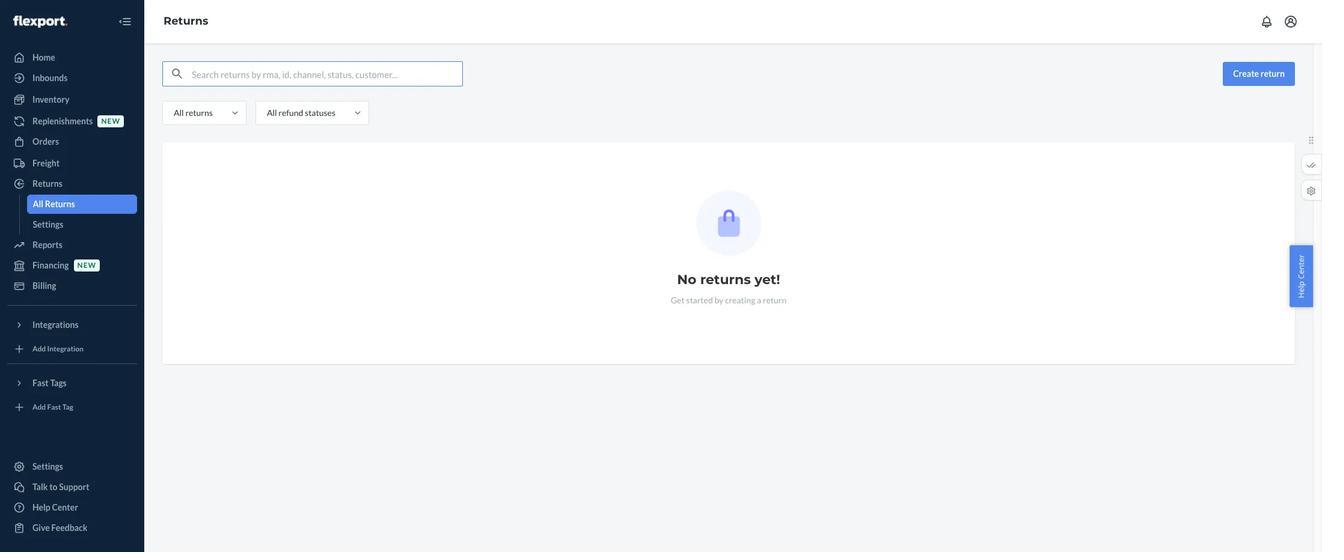 Task type: vqa. For each thing, say whether or not it's contained in the screenshot.
Orders link on the top left of page
yes



Task type: describe. For each thing, give the bounding box(es) containing it.
add fast tag link
[[7, 398, 137, 417]]

inbounds link
[[7, 69, 137, 88]]

talk to support button
[[7, 478, 137, 497]]

Search returns by rma, id, channel, status, customer... text field
[[192, 62, 462, 86]]

to
[[49, 482, 57, 492]]

inventory
[[32, 94, 69, 105]]

reports link
[[7, 236, 137, 255]]

empty list image
[[696, 191, 761, 256]]

reports
[[32, 240, 62, 250]]

all for all refund statuses
[[267, 108, 277, 118]]

help center link
[[7, 498, 137, 518]]

billing
[[32, 281, 56, 291]]

replenishments
[[32, 116, 93, 126]]

help center inside help center link
[[32, 503, 78, 513]]

new for financing
[[77, 261, 96, 270]]

1 vertical spatial returns
[[32, 179, 62, 189]]

get started by creating a return
[[671, 295, 786, 305]]

statuses
[[305, 108, 335, 118]]

0 horizontal spatial help
[[32, 503, 50, 513]]

financing
[[32, 260, 69, 271]]

all for all returns
[[174, 108, 184, 118]]

give feedback button
[[7, 519, 137, 538]]

2 vertical spatial returns
[[45, 199, 75, 209]]

1 vertical spatial fast
[[47, 403, 61, 412]]

1 vertical spatial center
[[52, 503, 78, 513]]

create return
[[1233, 69, 1285, 79]]

no returns yet!
[[677, 272, 780, 288]]

integration
[[47, 345, 84, 354]]

1 vertical spatial returns link
[[7, 174, 137, 194]]

no
[[677, 272, 696, 288]]

freight link
[[7, 154, 137, 173]]

orders
[[32, 136, 59, 147]]

0 vertical spatial returns
[[164, 15, 208, 28]]

returns for all
[[185, 108, 213, 118]]

give feedback
[[32, 523, 87, 533]]

talk
[[32, 482, 48, 492]]

create
[[1233, 69, 1259, 79]]

tags
[[50, 378, 67, 388]]

integrations
[[32, 320, 79, 330]]

new for replenishments
[[101, 117, 120, 126]]

all for all returns
[[33, 199, 43, 209]]

help center inside help center button
[[1296, 254, 1307, 298]]

fast inside 'dropdown button'
[[32, 378, 49, 388]]

a
[[757, 295, 761, 305]]

inbounds
[[32, 73, 68, 83]]

started
[[686, 295, 713, 305]]



Task type: locate. For each thing, give the bounding box(es) containing it.
new
[[101, 117, 120, 126], [77, 261, 96, 270]]

help
[[1296, 281, 1307, 298], [32, 503, 50, 513]]

0 vertical spatial returns link
[[164, 15, 208, 28]]

1 vertical spatial settings link
[[7, 457, 137, 477]]

home
[[32, 52, 55, 63]]

0 horizontal spatial all
[[33, 199, 43, 209]]

1 vertical spatial help center
[[32, 503, 78, 513]]

1 horizontal spatial returns
[[700, 272, 751, 288]]

help center button
[[1290, 245, 1313, 307]]

1 add from the top
[[32, 345, 46, 354]]

settings up the to
[[32, 462, 63, 472]]

0 horizontal spatial center
[[52, 503, 78, 513]]

yet!
[[755, 272, 780, 288]]

refund
[[279, 108, 303, 118]]

open account menu image
[[1284, 14, 1298, 29]]

0 vertical spatial returns
[[185, 108, 213, 118]]

2 horizontal spatial all
[[267, 108, 277, 118]]

open notifications image
[[1259, 14, 1274, 29]]

return right a
[[763, 295, 786, 305]]

get
[[671, 295, 685, 305]]

add for add integration
[[32, 345, 46, 354]]

add
[[32, 345, 46, 354], [32, 403, 46, 412]]

1 vertical spatial help
[[32, 503, 50, 513]]

inventory link
[[7, 90, 137, 109]]

fast left tag on the left of page
[[47, 403, 61, 412]]

fast
[[32, 378, 49, 388], [47, 403, 61, 412]]

returns for no
[[700, 272, 751, 288]]

add left integration
[[32, 345, 46, 354]]

fast tags button
[[7, 374, 137, 393]]

0 horizontal spatial returns link
[[7, 174, 137, 194]]

1 horizontal spatial help
[[1296, 281, 1307, 298]]

0 vertical spatial center
[[1296, 254, 1307, 279]]

support
[[59, 482, 89, 492]]

0 horizontal spatial new
[[77, 261, 96, 270]]

new up orders link in the top left of the page
[[101, 117, 120, 126]]

help center
[[1296, 254, 1307, 298], [32, 503, 78, 513]]

add fast tag
[[32, 403, 73, 412]]

orders link
[[7, 132, 137, 151]]

0 vertical spatial fast
[[32, 378, 49, 388]]

add integration link
[[7, 340, 137, 359]]

home link
[[7, 48, 137, 67]]

1 vertical spatial add
[[32, 403, 46, 412]]

help inside button
[[1296, 281, 1307, 298]]

add for add fast tag
[[32, 403, 46, 412]]

give
[[32, 523, 50, 533]]

1 horizontal spatial return
[[1261, 69, 1285, 79]]

1 horizontal spatial help center
[[1296, 254, 1307, 298]]

0 vertical spatial return
[[1261, 69, 1285, 79]]

return right create
[[1261, 69, 1285, 79]]

0 vertical spatial help
[[1296, 281, 1307, 298]]

by
[[714, 295, 723, 305]]

returns link
[[164, 15, 208, 28], [7, 174, 137, 194]]

add integration
[[32, 345, 84, 354]]

0 vertical spatial settings link
[[27, 215, 137, 234]]

0 vertical spatial help center
[[1296, 254, 1307, 298]]

tag
[[62, 403, 73, 412]]

close navigation image
[[118, 14, 132, 29]]

new down reports link
[[77, 261, 96, 270]]

all refund statuses
[[267, 108, 335, 118]]

0 horizontal spatial help center
[[32, 503, 78, 513]]

settings link down all returns link
[[27, 215, 137, 234]]

return inside button
[[1261, 69, 1285, 79]]

all returns
[[174, 108, 213, 118]]

all
[[174, 108, 184, 118], [267, 108, 277, 118], [33, 199, 43, 209]]

1 vertical spatial return
[[763, 295, 786, 305]]

all returns
[[33, 199, 75, 209]]

1 horizontal spatial center
[[1296, 254, 1307, 279]]

flexport logo image
[[13, 15, 67, 27]]

2 add from the top
[[32, 403, 46, 412]]

1 vertical spatial returns
[[700, 272, 751, 288]]

1 horizontal spatial returns link
[[164, 15, 208, 28]]

billing link
[[7, 277, 137, 296]]

1 horizontal spatial new
[[101, 117, 120, 126]]

1 vertical spatial settings
[[32, 462, 63, 472]]

center
[[1296, 254, 1307, 279], [52, 503, 78, 513]]

all returns link
[[27, 195, 137, 214]]

settings
[[33, 219, 63, 230], [32, 462, 63, 472]]

0 vertical spatial add
[[32, 345, 46, 354]]

1 horizontal spatial all
[[174, 108, 184, 118]]

0 vertical spatial settings
[[33, 219, 63, 230]]

1 settings from the top
[[33, 219, 63, 230]]

settings up reports
[[33, 219, 63, 230]]

center inside button
[[1296, 254, 1307, 279]]

1 vertical spatial new
[[77, 261, 96, 270]]

talk to support
[[32, 482, 89, 492]]

2 settings from the top
[[32, 462, 63, 472]]

freight
[[32, 158, 60, 168]]

0 vertical spatial new
[[101, 117, 120, 126]]

settings link up support
[[7, 457, 137, 477]]

add down fast tags
[[32, 403, 46, 412]]

returns
[[185, 108, 213, 118], [700, 272, 751, 288]]

feedback
[[51, 523, 87, 533]]

create return button
[[1223, 62, 1295, 86]]

return
[[1261, 69, 1285, 79], [763, 295, 786, 305]]

fast left tags
[[32, 378, 49, 388]]

0 horizontal spatial returns
[[185, 108, 213, 118]]

settings link
[[27, 215, 137, 234], [7, 457, 137, 477]]

returns
[[164, 15, 208, 28], [32, 179, 62, 189], [45, 199, 75, 209]]

0 horizontal spatial return
[[763, 295, 786, 305]]

integrations button
[[7, 316, 137, 335]]

creating
[[725, 295, 755, 305]]

fast tags
[[32, 378, 67, 388]]



